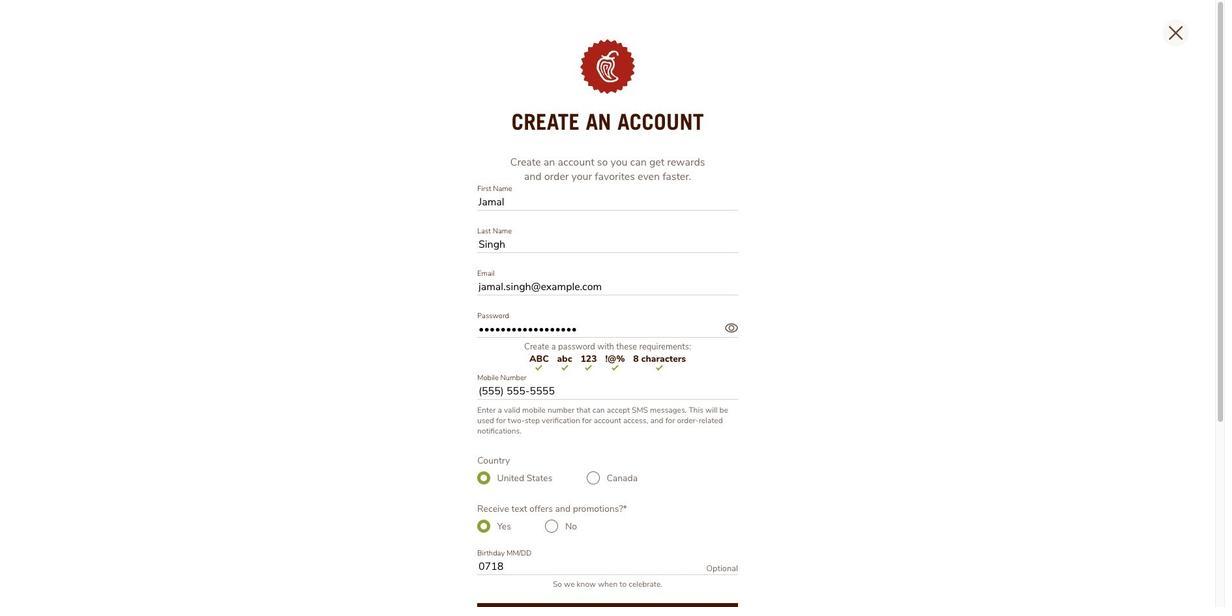 Task type: vqa. For each thing, say whether or not it's contained in the screenshot.
Enter first name text box in the top of the page
yes



Task type: describe. For each thing, give the bounding box(es) containing it.
burrito bowl image
[[505, 460, 700, 571]]

Enter email email field
[[477, 279, 738, 296]]

password not visible image
[[725, 322, 738, 335]]

no image
[[545, 520, 559, 533]]

Yes radio
[[477, 520, 490, 533]]

add to bag image
[[1185, 46, 1216, 77]]

Canada radio
[[587, 472, 600, 485]]

modal image
[[580, 39, 635, 94]]

Enter birthday in MM/DD format so we know when to celebrate. telephone field
[[477, 559, 738, 575]]

Enter password password field
[[477, 322, 738, 338]]



Task type: locate. For each thing, give the bounding box(es) containing it.
United states radio
[[477, 472, 490, 485]]

Enter first name text field
[[477, 194, 738, 211]]

definition
[[510, 155, 706, 184], [477, 405, 738, 436], [477, 455, 738, 467], [477, 503, 738, 515], [706, 563, 738, 575], [477, 579, 738, 590]]

main content
[[0, 0, 1225, 607]]

Enter last name text field
[[477, 237, 738, 253]]

No radio
[[545, 520, 559, 533]]

option group
[[477, 472, 738, 485]]

heading
[[477, 111, 738, 133]]

canada image
[[587, 472, 600, 485]]

Enter mobile number. telephone field
[[477, 384, 738, 400]]



